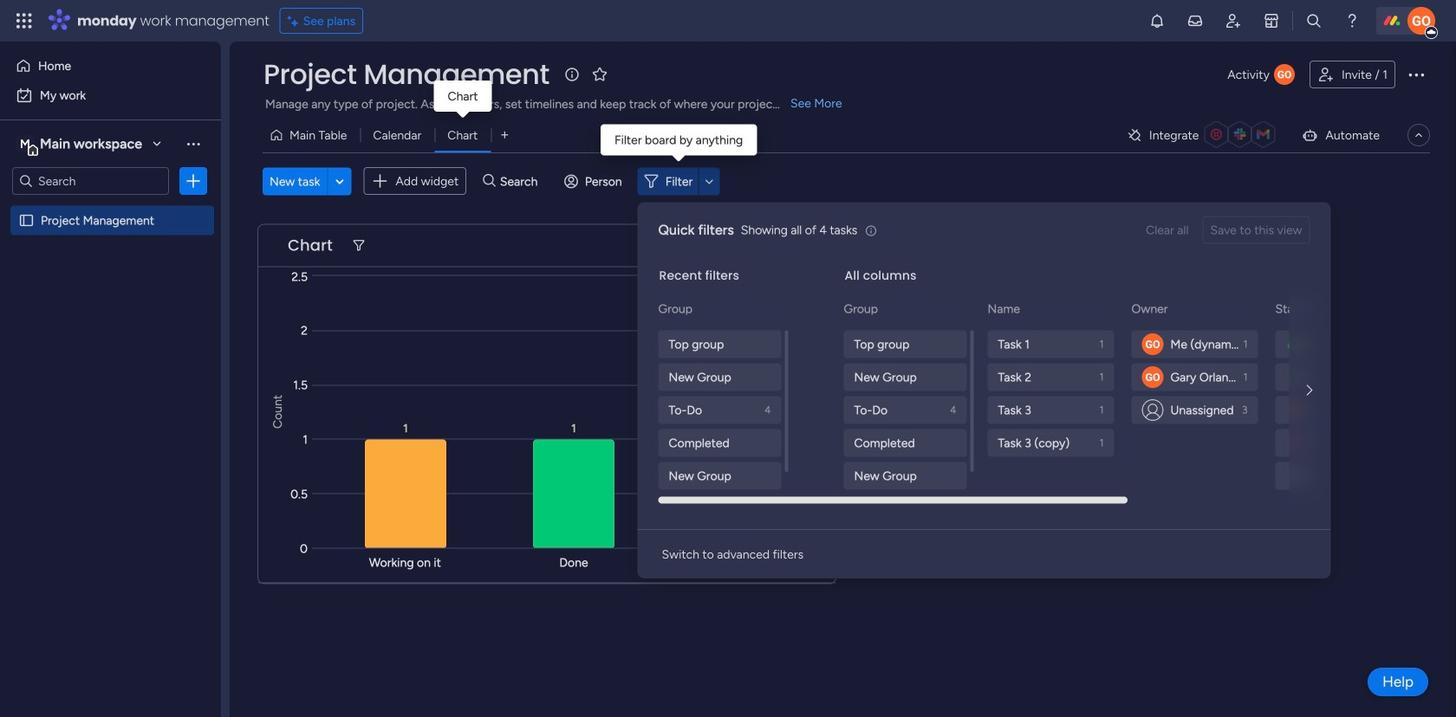 Task type: describe. For each thing, give the bounding box(es) containing it.
1 horizontal spatial gary orlando image
[[1408, 7, 1436, 35]]

2 group group from the left
[[844, 331, 971, 490]]

notifications image
[[1149, 12, 1166, 29]]

Search in workspace field
[[36, 171, 145, 191]]

invite members image
[[1225, 12, 1242, 29]]

workspace selection element
[[16, 134, 145, 156]]

search everything image
[[1306, 12, 1323, 29]]

1 group group from the left
[[658, 331, 785, 490]]

name group
[[988, 331, 1118, 457]]

status group
[[1276, 331, 1402, 490]]

1 vertical spatial option
[[10, 81, 211, 109]]

help image
[[1344, 12, 1361, 29]]

angle down image
[[336, 175, 344, 188]]

workspace image
[[16, 134, 34, 153]]

show board description image
[[562, 66, 582, 83]]



Task type: vqa. For each thing, say whether or not it's contained in the screenshot.
Search image
no



Task type: locate. For each thing, give the bounding box(es) containing it.
gary orlando image
[[1142, 367, 1164, 388]]

collapse board header image
[[1412, 128, 1426, 142]]

0 horizontal spatial gary orlando image
[[1142, 334, 1164, 355]]

dialog
[[638, 202, 1457, 579]]

1 horizontal spatial options image
[[1406, 64, 1427, 85]]

Search field
[[496, 169, 548, 194]]

list box
[[0, 202, 221, 469]]

v2 search image
[[483, 172, 496, 191]]

monday marketplace image
[[1263, 12, 1281, 29]]

add view image
[[501, 129, 508, 142]]

options image down the "workspace options" image
[[185, 173, 202, 190]]

gary orlando image
[[1408, 7, 1436, 35], [1142, 334, 1164, 355]]

1 vertical spatial gary orlando image
[[1142, 334, 1164, 355]]

see plans image
[[288, 11, 303, 31]]

options image
[[1406, 64, 1427, 85], [185, 173, 202, 190]]

0 horizontal spatial group group
[[658, 331, 785, 490]]

arrow down image
[[699, 171, 720, 192]]

0 vertical spatial options image
[[1406, 64, 1427, 85]]

select product image
[[16, 12, 33, 29]]

None field
[[259, 56, 554, 93], [284, 235, 337, 257], [259, 56, 554, 93], [284, 235, 337, 257]]

owner group
[[1132, 331, 1262, 424]]

0 vertical spatial option
[[10, 52, 211, 80]]

options image up collapse board header image
[[1406, 64, 1427, 85]]

1 vertical spatial options image
[[185, 173, 202, 190]]

workspace options image
[[185, 135, 202, 152]]

option
[[10, 52, 211, 80], [10, 81, 211, 109], [0, 205, 221, 209]]

board activity image
[[1274, 64, 1295, 85]]

gary orlando image right 'help' icon
[[1408, 7, 1436, 35]]

add to favorites image
[[591, 65, 608, 83]]

0 horizontal spatial options image
[[185, 173, 202, 190]]

gary orlando image up gary orlando image at the right of the page
[[1142, 334, 1164, 355]]

group group
[[658, 331, 785, 490], [844, 331, 971, 490]]

1 horizontal spatial group group
[[844, 331, 971, 490]]

update feed image
[[1187, 12, 1204, 29]]

2 vertical spatial option
[[0, 205, 221, 209]]

public board image
[[18, 212, 35, 229]]

0 vertical spatial gary orlando image
[[1408, 7, 1436, 35]]

gary orlando image inside owner group
[[1142, 334, 1164, 355]]



